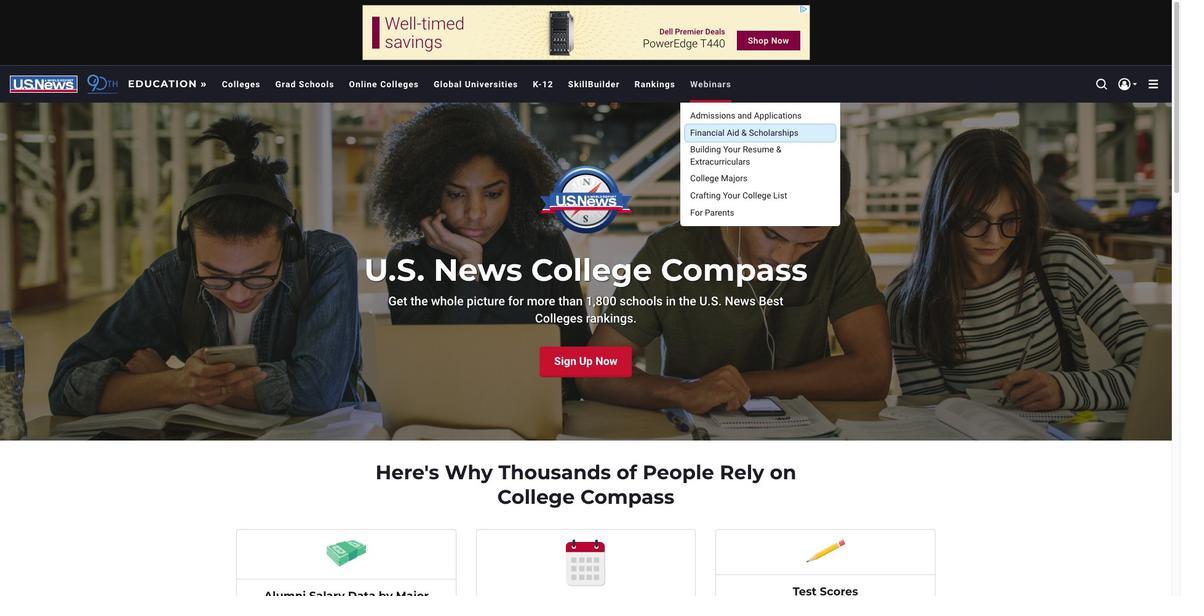 Task type: vqa. For each thing, say whether or not it's contained in the screenshot.
Grad Schools
yes



Task type: describe. For each thing, give the bounding box(es) containing it.
whole
[[431, 294, 464, 309]]

crafting your college list
[[690, 191, 787, 201]]

webinars link
[[683, 66, 739, 103]]

building your resume & extracurriculars link
[[685, 142, 836, 171]]

schools
[[299, 79, 334, 89]]

majors
[[721, 174, 748, 184]]

financial aid & scholarships
[[690, 128, 799, 138]]

education link
[[123, 73, 212, 95]]

0 horizontal spatial colleges
[[222, 79, 261, 89]]

schools
[[620, 294, 663, 309]]

why
[[445, 461, 493, 485]]

scholarships
[[749, 128, 799, 138]]

2 the from the left
[[679, 294, 697, 309]]

1 horizontal spatial colleges
[[380, 79, 419, 89]]

global universities
[[434, 79, 518, 89]]

webinars
[[690, 79, 732, 89]]

admissions and applications
[[690, 111, 802, 121]]

rankings link
[[627, 66, 683, 103]]

than
[[559, 294, 583, 309]]

& inside building your resume & extracurriculars
[[776, 145, 782, 155]]

rankings
[[635, 79, 676, 89]]

building
[[690, 145, 721, 155]]

college down college majors link
[[743, 191, 771, 201]]

college majors link
[[685, 171, 836, 188]]

global universities link
[[426, 66, 526, 103]]

sign
[[554, 355, 577, 368]]

compass inside u.s. news college compass get the whole picture for more than 1,800 schools in the u.s. news best colleges rankings.
[[661, 252, 808, 289]]

your for college
[[723, 191, 741, 201]]

crafting your college list link
[[685, 188, 836, 205]]

grad
[[275, 79, 296, 89]]

0 vertical spatial &
[[742, 128, 747, 138]]

0 horizontal spatial news
[[434, 252, 523, 289]]

aid
[[727, 128, 740, 138]]

college inside here's why thousands of people rely on college compass
[[498, 485, 575, 509]]

colleges link
[[215, 66, 268, 103]]

crafting
[[690, 191, 721, 201]]

advertisement region
[[362, 5, 810, 60]]

rely
[[720, 461, 764, 485]]

now
[[596, 355, 618, 368]]

for parents link
[[685, 205, 836, 222]]

admissions and applications link
[[685, 108, 836, 125]]

u.s. news and world report logo image
[[10, 76, 78, 93]]

for
[[690, 208, 703, 218]]

online
[[349, 79, 378, 89]]

online colleges link
[[342, 66, 426, 103]]

1 horizontal spatial u.s.
[[700, 294, 722, 309]]

grad schools
[[275, 79, 334, 89]]

90th anniversary logo image
[[87, 74, 118, 94]]



Task type: locate. For each thing, give the bounding box(es) containing it.
in
[[666, 294, 676, 309]]

thousands
[[499, 461, 611, 485]]

building your resume & extracurriculars
[[690, 145, 782, 167]]

search image
[[1095, 77, 1109, 92]]

your for resume
[[723, 145, 741, 155]]

global
[[434, 79, 462, 89]]

2 your from the top
[[723, 191, 741, 201]]

1 vertical spatial your
[[723, 191, 741, 201]]

1 vertical spatial compass
[[581, 485, 675, 509]]

best
[[759, 294, 784, 309]]

1 the from the left
[[411, 294, 428, 309]]

online colleges
[[349, 79, 419, 89]]

your inside building your resume & extracurriculars
[[723, 145, 741, 155]]

more
[[527, 294, 556, 309]]

open extra navigation menu image
[[1146, 77, 1161, 92]]

k-
[[533, 79, 542, 89]]

compass down of on the right bottom
[[581, 485, 675, 509]]

1 horizontal spatial news
[[725, 294, 756, 309]]

1 vertical spatial u.s.
[[700, 294, 722, 309]]

u.s. up get
[[364, 252, 425, 289]]

here's
[[376, 461, 439, 485]]

the right get
[[411, 294, 428, 309]]

colleges down than
[[535, 311, 583, 326]]

sign up now link
[[541, 348, 632, 377]]

2 horizontal spatial colleges
[[535, 311, 583, 326]]

the
[[411, 294, 428, 309], [679, 294, 697, 309]]

college down the "thousands"
[[498, 485, 575, 509]]

colleges inside u.s. news college compass get the whole picture for more than 1,800 schools in the u.s. news best colleges rankings.
[[535, 311, 583, 326]]

up
[[579, 355, 593, 368]]

universities
[[465, 79, 518, 89]]

colleges right online
[[380, 79, 419, 89]]

list
[[773, 191, 787, 201]]

of
[[617, 461, 637, 485]]

colleges left grad
[[222, 79, 261, 89]]

1 your from the top
[[723, 145, 741, 155]]

1,800
[[586, 294, 617, 309]]

1 vertical spatial &
[[776, 145, 782, 155]]

admissions
[[690, 111, 736, 121]]

k-12
[[533, 79, 554, 89]]

skillbuilder
[[568, 79, 620, 89]]

college up crafting
[[690, 174, 719, 184]]

colleges
[[222, 79, 261, 89], [380, 79, 419, 89], [535, 311, 583, 326]]

0 horizontal spatial the
[[411, 294, 428, 309]]

compass
[[661, 252, 808, 289], [581, 485, 675, 509]]

rankings.
[[586, 311, 637, 326]]

compass up best
[[661, 252, 808, 289]]

0 vertical spatial u.s.
[[364, 252, 425, 289]]

12
[[542, 79, 554, 89]]

0 horizontal spatial u.s.
[[364, 252, 425, 289]]

1 horizontal spatial the
[[679, 294, 697, 309]]

here's why thousands of people rely on college compass
[[376, 461, 797, 509]]

sign up now
[[554, 355, 618, 368]]

& right aid
[[742, 128, 747, 138]]

picture
[[467, 294, 505, 309]]

applications
[[754, 111, 802, 121]]

financial aid & scholarships link
[[685, 125, 836, 142]]

0 vertical spatial news
[[434, 252, 523, 289]]

compass inside here's why thousands of people rely on college compass
[[581, 485, 675, 509]]

u.s. right in
[[700, 294, 722, 309]]

college inside u.s. news college compass get the whole picture for more than 1,800 schools in the u.s. news best colleges rankings.
[[531, 252, 652, 289]]

news up picture
[[434, 252, 523, 289]]

your down majors
[[723, 191, 741, 201]]

and
[[738, 111, 752, 121]]

college up 1,800
[[531, 252, 652, 289]]

for parents
[[690, 208, 735, 218]]

financial
[[690, 128, 725, 138]]

& down scholarships on the top
[[776, 145, 782, 155]]

the right in
[[679, 294, 697, 309]]

for
[[508, 294, 524, 309]]

0 vertical spatial compass
[[661, 252, 808, 289]]

education
[[128, 78, 197, 90]]

college majors
[[690, 174, 748, 184]]

0 vertical spatial your
[[723, 145, 741, 155]]

college
[[690, 174, 719, 184], [743, 191, 771, 201], [531, 252, 652, 289], [498, 485, 575, 509]]

u.s.
[[364, 252, 425, 289], [700, 294, 722, 309]]

parents
[[705, 208, 735, 218]]

on
[[770, 461, 797, 485]]

u.s. news college compass get the whole picture for more than 1,800 schools in the u.s. news best colleges rankings.
[[364, 252, 808, 326]]

1 horizontal spatial &
[[776, 145, 782, 155]]

news left best
[[725, 294, 756, 309]]

get
[[388, 294, 407, 309]]

grad schools link
[[268, 66, 342, 103]]

1 vertical spatial news
[[725, 294, 756, 309]]

your up extracurriculars
[[723, 145, 741, 155]]

resume
[[743, 145, 774, 155]]

your
[[723, 145, 741, 155], [723, 191, 741, 201]]

k-12 link
[[526, 66, 561, 103]]

people
[[643, 461, 714, 485]]

news
[[434, 252, 523, 289], [725, 294, 756, 309]]

0 horizontal spatial &
[[742, 128, 747, 138]]

skillbuilder link
[[561, 66, 627, 103]]

extracurriculars
[[690, 157, 750, 167]]

&
[[742, 128, 747, 138], [776, 145, 782, 155]]



